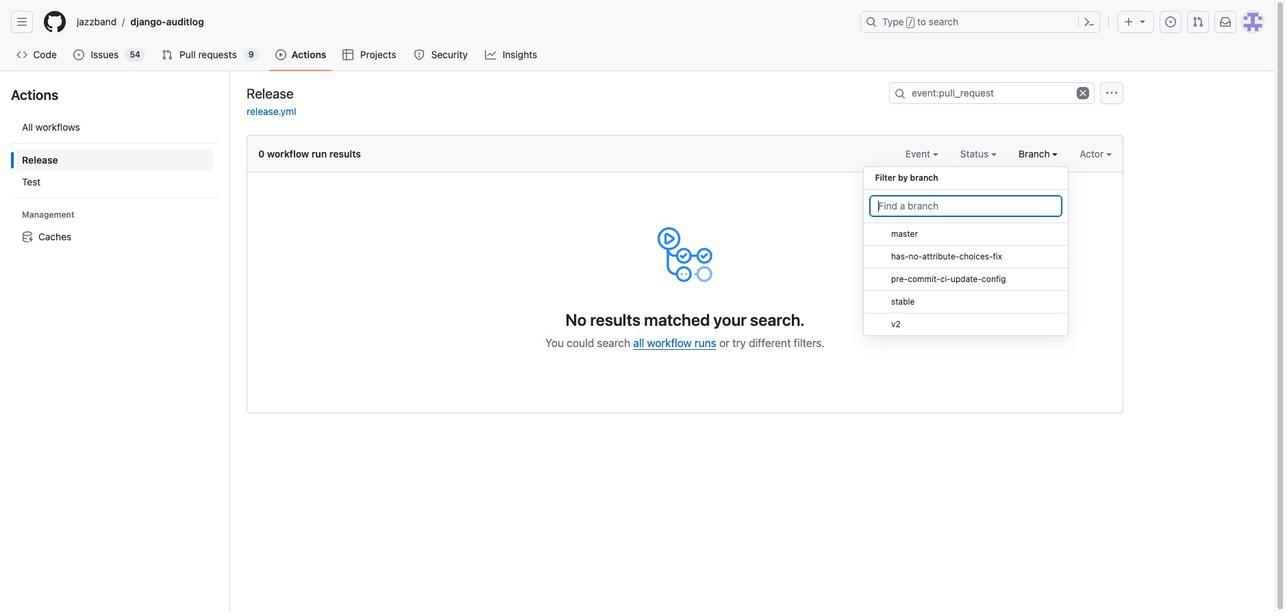 Task type: locate. For each thing, give the bounding box(es) containing it.
search image
[[895, 88, 906, 99]]

issue opened image
[[1166, 16, 1177, 27], [74, 49, 85, 60]]

results right run
[[329, 148, 361, 160]]

actions right play icon
[[292, 49, 326, 60]]

workflow down matched
[[647, 337, 692, 349]]

menu containing filter by branch
[[864, 161, 1069, 347]]

management
[[22, 210, 74, 220]]

filter by branch
[[875, 173, 939, 183]]

results
[[329, 148, 361, 160], [590, 310, 641, 330]]

search right to
[[929, 16, 959, 27]]

0 horizontal spatial actions
[[11, 87, 58, 103]]

no
[[566, 310, 587, 330]]

pre-commit-ci-update-config button
[[864, 269, 1069, 291]]

branch
[[910, 173, 939, 183]]

1 horizontal spatial actions
[[292, 49, 326, 60]]

1 vertical spatial search
[[597, 337, 631, 349]]

by
[[898, 173, 908, 183]]

list containing all workflows
[[11, 111, 219, 254]]

notifications image
[[1220, 16, 1231, 27]]

git pull request image
[[162, 49, 173, 60]]

or
[[720, 337, 730, 349]]

pull requests
[[180, 49, 237, 60]]

filter workflows element
[[16, 149, 213, 193]]

code link
[[11, 45, 63, 65]]

release inside "link"
[[22, 154, 58, 166]]

pre-commit-ci-update-config
[[892, 274, 1007, 284]]

graph image
[[485, 49, 496, 60]]

release up release.yml
[[247, 85, 294, 101]]

table image
[[343, 49, 354, 60]]

projects link
[[337, 45, 403, 65]]

filter
[[875, 173, 896, 183]]

fix
[[994, 251, 1003, 262]]

v2 button
[[864, 314, 1069, 336]]

run
[[312, 148, 327, 160]]

0 horizontal spatial issue opened image
[[74, 49, 85, 60]]

code
[[33, 49, 57, 60]]

0 horizontal spatial search
[[597, 337, 631, 349]]

actions up all
[[11, 87, 58, 103]]

runs
[[695, 337, 717, 349]]

menu
[[864, 161, 1069, 347]]

to
[[918, 16, 927, 27]]

issue opened image left issues
[[74, 49, 85, 60]]

list
[[71, 11, 852, 33], [11, 111, 219, 254]]

jazzband link
[[71, 11, 122, 33]]

1 vertical spatial workflow
[[647, 337, 692, 349]]

you
[[546, 337, 564, 349]]

actions
[[292, 49, 326, 60], [11, 87, 58, 103]]

you could search all workflow runs or try different filters.
[[546, 337, 825, 349]]

0 vertical spatial release
[[247, 85, 294, 101]]

/
[[122, 16, 125, 28], [908, 18, 913, 27]]

triangle down image
[[1138, 16, 1148, 27]]

0 vertical spatial search
[[929, 16, 959, 27]]

type
[[883, 16, 904, 27]]

test link
[[16, 171, 213, 193]]

/ left to
[[908, 18, 913, 27]]

actor button
[[1080, 147, 1112, 161]]

results up "all"
[[590, 310, 641, 330]]

/ inside type / to search
[[908, 18, 913, 27]]

1 horizontal spatial issue opened image
[[1166, 16, 1177, 27]]

issues
[[91, 49, 119, 60]]

workflow right 0
[[267, 148, 309, 160]]

branch
[[1019, 148, 1053, 160]]

master
[[892, 229, 918, 239]]

commit-
[[908, 274, 941, 284]]

status
[[961, 148, 992, 160]]

status button
[[961, 147, 997, 161]]

1 vertical spatial release
[[22, 154, 58, 166]]

0 workflow run results
[[258, 148, 361, 160]]

search
[[929, 16, 959, 27], [597, 337, 631, 349]]

0 horizontal spatial /
[[122, 16, 125, 28]]

search left "all"
[[597, 337, 631, 349]]

1 vertical spatial issue opened image
[[74, 49, 85, 60]]

/ left 'django-'
[[122, 16, 125, 28]]

issue opened image for git pull request icon
[[1166, 16, 1177, 27]]

1 horizontal spatial /
[[908, 18, 913, 27]]

1 horizontal spatial search
[[929, 16, 959, 27]]

1 vertical spatial list
[[11, 111, 219, 254]]

all workflows
[[22, 121, 80, 133]]

/ for jazzband
[[122, 16, 125, 28]]

code image
[[16, 49, 27, 60]]

different
[[749, 337, 791, 349]]

0 vertical spatial list
[[71, 11, 852, 33]]

release
[[247, 85, 294, 101], [22, 154, 58, 166]]

workflow
[[267, 148, 309, 160], [647, 337, 692, 349]]

/ inside jazzband / django-auditlog
[[122, 16, 125, 28]]

projects
[[360, 49, 396, 60]]

update-
[[951, 274, 982, 284]]

0 horizontal spatial results
[[329, 148, 361, 160]]

0 horizontal spatial workflow
[[267, 148, 309, 160]]

issue opened image left git pull request icon
[[1166, 16, 1177, 27]]

try
[[733, 337, 746, 349]]

git pull request image
[[1193, 16, 1204, 27]]

insights link
[[480, 45, 544, 65]]

None search field
[[889, 82, 1095, 104]]

release up "test"
[[22, 154, 58, 166]]

0 horizontal spatial release
[[22, 154, 58, 166]]

insights
[[503, 49, 537, 60]]

1 vertical spatial results
[[590, 310, 641, 330]]

0 vertical spatial issue opened image
[[1166, 16, 1177, 27]]



Task type: describe. For each thing, give the bounding box(es) containing it.
security link
[[408, 45, 474, 65]]

could
[[567, 337, 594, 349]]

all
[[633, 337, 644, 349]]

filters.
[[794, 337, 825, 349]]

list containing jazzband
[[71, 11, 852, 33]]

actions link
[[270, 45, 332, 65]]

54
[[130, 49, 140, 60]]

master button
[[864, 223, 1069, 246]]

show workflow options image
[[1107, 88, 1118, 99]]

pull
[[180, 49, 196, 60]]

all
[[22, 121, 33, 133]]

release.yml link
[[247, 106, 296, 117]]

1 horizontal spatial workflow
[[647, 337, 692, 349]]

0 vertical spatial actions
[[292, 49, 326, 60]]

actor
[[1080, 148, 1107, 160]]

choices-
[[960, 251, 994, 262]]

plus image
[[1124, 16, 1135, 27]]

jazzband / django-auditlog
[[77, 16, 204, 28]]

requests
[[198, 49, 237, 60]]

release link
[[16, 149, 213, 171]]

issue opened image for git pull request image
[[74, 49, 85, 60]]

auditlog
[[166, 16, 204, 27]]

django-
[[130, 16, 166, 27]]

workflows
[[36, 121, 80, 133]]

play image
[[275, 49, 286, 60]]

all workflow runs link
[[633, 337, 717, 349]]

all workflows link
[[16, 116, 213, 138]]

security
[[431, 49, 468, 60]]

github actions image
[[658, 228, 713, 282]]

attribute-
[[923, 251, 960, 262]]

/ for type
[[908, 18, 913, 27]]

caches
[[38, 231, 71, 243]]

has-
[[892, 251, 909, 262]]

1 horizontal spatial results
[[590, 310, 641, 330]]

stable button
[[864, 291, 1069, 314]]

shield image
[[414, 49, 425, 60]]

your
[[714, 310, 747, 330]]

0
[[258, 148, 265, 160]]

django-auditlog link
[[125, 11, 209, 33]]

has-no-attribute-choices-fix
[[892, 251, 1003, 262]]

type / to search
[[883, 16, 959, 27]]

has-no-attribute-choices-fix button
[[864, 246, 1069, 269]]

0 vertical spatial results
[[329, 148, 361, 160]]

jazzband
[[77, 16, 117, 27]]

ci-
[[941, 274, 951, 284]]

config
[[982, 274, 1007, 284]]

test
[[22, 176, 41, 188]]

caches link
[[16, 226, 213, 248]]

1 vertical spatial actions
[[11, 87, 58, 103]]

command palette image
[[1084, 16, 1095, 27]]

pre-
[[892, 274, 908, 284]]

1 horizontal spatial release
[[247, 85, 294, 101]]

search.
[[750, 310, 805, 330]]

9
[[249, 49, 254, 60]]

release.yml
[[247, 106, 296, 117]]

homepage image
[[44, 11, 66, 33]]

Find a branch text field
[[870, 195, 1063, 217]]

v2
[[892, 319, 901, 330]]

event button
[[906, 147, 939, 161]]

event
[[906, 148, 933, 160]]

matched
[[644, 310, 710, 330]]

no-
[[909, 251, 923, 262]]

no results matched your search.
[[566, 310, 805, 330]]

clear filters image
[[1077, 87, 1090, 99]]

stable
[[892, 297, 915, 307]]

0 vertical spatial workflow
[[267, 148, 309, 160]]



Task type: vqa. For each thing, say whether or not it's contained in the screenshot.
by
yes



